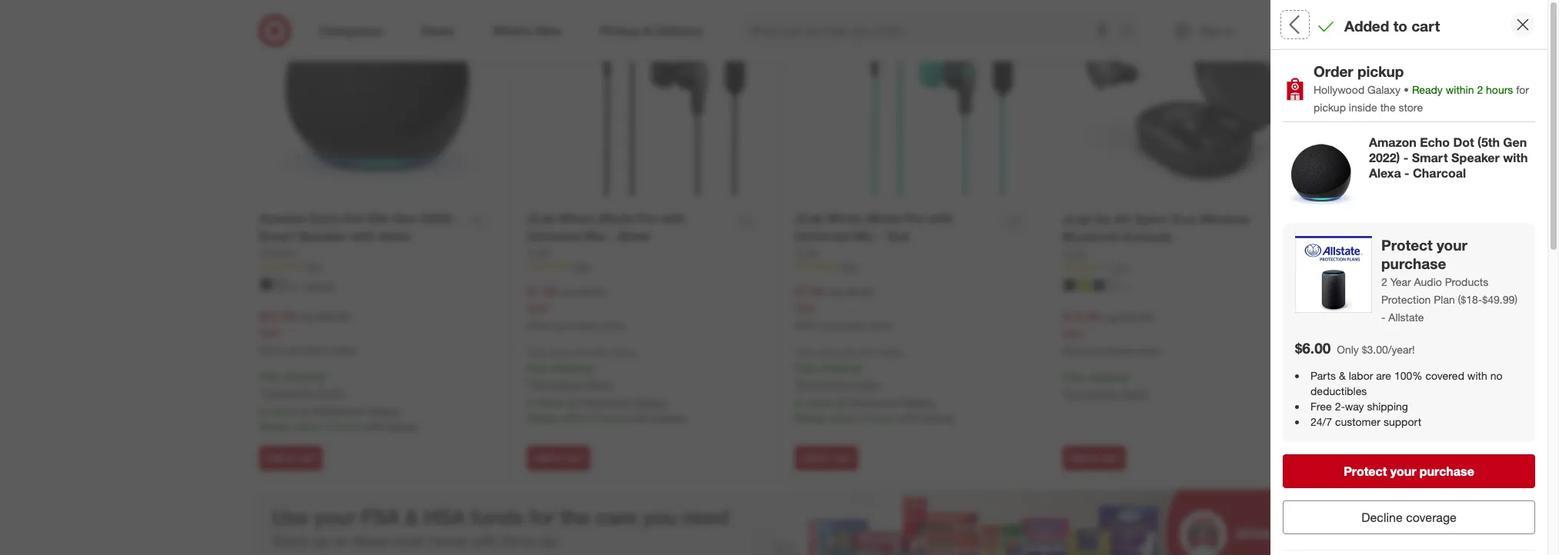 Task type: describe. For each thing, give the bounding box(es) containing it.
$29.99
[[1121, 311, 1153, 324]]

galaxy inside free shipping * * exclusions apply. in stock at  hollywood galaxy ready within 2 hours with pickup
[[366, 404, 399, 418]]

mic for teal
[[853, 229, 874, 244]]

$35 for teal
[[860, 347, 875, 358]]

dialog containing added to cart
[[1271, 0, 1559, 556]]

jlab wired jbuds pro with universal mic - teal link
[[795, 210, 996, 245]]

add to cart button for teal
[[795, 446, 858, 471]]

add to cart for black
[[534, 453, 583, 464]]

dot for -
[[1453, 135, 1474, 150]]

ready within 2 hours
[[1283, 415, 1399, 430]]

amazon echo dot (5th gen 2022) - smart speaker with alexa
[[259, 211, 460, 244]]

true
[[1171, 212, 1196, 227]]

the inside the choose options dialog
[[1496, 415, 1514, 430]]

jbuds for black
[[596, 211, 633, 226]]

- inside protect your purchase 2 year audio products protection plan ($18-$49.99) - allstate
[[1381, 311, 1386, 324]]

0 vertical spatial for pickup inside the store
[[1314, 83, 1529, 114]]

advertisement region
[[244, 490, 1315, 556]]

to for jlab wired jbuds pro with universal mic - teal
[[822, 453, 831, 464]]

2 inside pickup ready within 2 hours
[[1293, 338, 1298, 349]]

sale inside the choose options dialog
[[1458, 147, 1482, 163]]

jlab go air sport true wireless bluetooth earbuds link
[[1062, 211, 1264, 246]]

allstate
[[1389, 311, 1424, 324]]

2022) inside amazon echo dot (5th gen 2022) - smart speaker with alexa
[[420, 211, 451, 226]]

plan
[[1434, 293, 1455, 306]]

exclusions inside "free shipping * * exclusions apply."
[[1066, 387, 1118, 400]]

decline
[[1362, 510, 1403, 525]]

pick up at hollywood galaxy check other stores
[[1283, 373, 1450, 406]]

- inside jlab wired jbuds pro with universal mic - black
[[610, 229, 615, 244]]

$6.00 only $3.00/year!
[[1295, 340, 1415, 357]]

when for jlab go air sport true wireless bluetooth earbuds
[[1062, 345, 1086, 357]]

glacier white link
[[1364, 225, 1458, 258]]

$22.99 sale
[[1418, 147, 1482, 163]]

delivery
[[1380, 308, 1427, 323]]

hollywood inside free shipping * * exclusions apply. in stock at  hollywood galaxy ready within 2 hours with pickup
[[312, 404, 363, 418]]

year
[[1390, 275, 1411, 289]]

$7.99 for jlab wired jbuds pro with universal mic - teal
[[795, 284, 825, 299]]

within inside pickup ready within 2 hours
[[1322, 325, 1346, 336]]

cart for jlab go air sport true wireless bluetooth earbuds
[[1101, 453, 1119, 464]]

$9.99 for teal
[[846, 286, 873, 299]]

hollywood inside pick up at hollywood galaxy check other stores
[[1345, 373, 1407, 389]]

24/7
[[1311, 415, 1332, 428]]

0 horizontal spatial the
[[1380, 101, 1396, 114]]

deductibles
[[1311, 385, 1367, 398]]

sale for teal
[[795, 302, 816, 315]]

speaker for -
[[1452, 150, 1500, 166]]

($18-
[[1458, 293, 1483, 306]]

protect for protect your purchase
[[1344, 464, 1387, 479]]

$6.00
[[1295, 340, 1331, 357]]

- inside 'jlab wired jbuds pro with universal mic - teal'
[[877, 229, 882, 244]]

amazon link
[[259, 245, 298, 261]]

protection
[[1381, 293, 1431, 306]]

echo for amazon
[[1469, 62, 1499, 78]]

amazon echo dot (5th gen 2022) - smart speaker with alexa amazon
[[1418, 62, 1534, 136]]

$22.99 reg $49.99 sale when purchased online
[[259, 309, 357, 356]]

•
[[1404, 83, 1409, 96]]

customer
[[1335, 415, 1381, 428]]

smart for -
[[1412, 150, 1448, 166]]

pickup ready within 2 hours
[[1293, 307, 1346, 349]]

amazon for amazon echo dot (5th gen 2022) - smart speaker with alexa - charcoal
[[1369, 135, 1417, 150]]

cart for amazon echo dot (5th gen 2022) - smart speaker with alexa
[[297, 453, 315, 464]]

2 vertical spatial charcoal
[[1295, 234, 1348, 249]]

1 vertical spatial charcoal
[[1319, 199, 1372, 214]]

pickup inside free shipping * * exclusions apply. in stock at  hollywood galaxy ready within 2 hours with pickup
[[386, 420, 418, 433]]

to for jlab go air sport true wireless bluetooth earbuds
[[1089, 453, 1098, 464]]

choose
[[1283, 14, 1348, 35]]

pick
[[1283, 373, 1308, 389]]

hours inside pickup ready within 2 hours
[[1301, 338, 1324, 349]]

add to cart button for speaker
[[259, 446, 322, 471]]

order
[[1314, 62, 1354, 80]]

shipping inside free shipping * * exclusions apply. in stock at  hollywood galaxy ready within 2 hours with pickup
[[283, 370, 324, 383]]

add to cart for teal
[[802, 453, 851, 464]]

amazon echo dot (5th gen 2022) - smart speaker with alexa - charcoal
[[1369, 135, 1528, 181]]

860
[[575, 262, 590, 273]]

hollywood galaxy • ready within 2 hours
[[1314, 83, 1516, 96]]

hours inside free shipping * * exclusions apply. in stock at  hollywood galaxy ready within 2 hours with pickup
[[333, 420, 360, 433]]

choose options
[[1283, 14, 1416, 35]]

$7.99 reg $9.99 sale when purchased online for black
[[527, 284, 625, 332]]

$49.99)
[[1483, 293, 1518, 306]]

jlab wired jbuds pro with universal mic - teal
[[795, 211, 953, 244]]

pickup
[[1293, 307, 1333, 322]]

262 link
[[259, 261, 496, 274]]

with inside amazon echo dot (5th gen 2022) - smart speaker with alexa
[[350, 229, 375, 244]]

delivery not available
[[1380, 308, 1433, 337]]

in for jlab wired jbuds pro with universal mic - teal
[[795, 396, 803, 409]]

galaxy inside dialog
[[1368, 83, 1401, 96]]

glacier
[[1374, 234, 1413, 249]]

store inside the choose options dialog
[[1283, 432, 1311, 448]]

parts
[[1311, 369, 1336, 382]]

wired for black
[[559, 211, 593, 226]]

group inside the choose options dialog
[[1281, 198, 1559, 265]]

gen for amazon echo dot (5th gen 2022) - smart speaker with alexa
[[393, 211, 417, 226]]

2 year audio products protection plan ($18-$49.99) - allstate image
[[1295, 237, 1372, 314]]

add for black
[[534, 453, 551, 464]]

1571
[[1110, 262, 1131, 274]]

for inside the choose options dialog
[[1402, 415, 1417, 430]]

free inside free shipping * * exclusions apply. in stock at  hollywood galaxy ready within 2 hours with pickup
[[259, 370, 280, 383]]

stock inside free shipping * * exclusions apply. in stock at  hollywood galaxy ready within 2 hours with pickup
[[271, 404, 297, 418]]

with inside parts & labor are 100% covered with no deductibles free 2-way shipping 24/7 customer support
[[1468, 369, 1488, 382]]

teal
[[886, 229, 909, 244]]

check other stores button
[[1283, 391, 1377, 408]]

free inside parts & labor are 100% covered with no deductibles free 2-way shipping 24/7 customer support
[[1311, 400, 1332, 413]]

(5th for -
[[1478, 135, 1500, 150]]

options
[[1353, 14, 1416, 35]]

6 link
[[1269, 14, 1303, 48]]

jlab link for jlab wired jbuds pro with universal mic - black
[[527, 245, 551, 261]]

pro for black
[[637, 211, 657, 226]]

apply. inside free shipping * * exclusions apply. in stock at  hollywood galaxy ready within 2 hours with pickup
[[317, 386, 346, 399]]

black
[[618, 229, 651, 244]]

$49.99
[[318, 310, 350, 323]]

amazon for amazon
[[259, 246, 298, 259]]

reg inside the $19.99 reg $29.99 sale when purchased online
[[1102, 311, 1118, 324]]

support
[[1384, 415, 1422, 428]]

way
[[1345, 400, 1364, 413]]

deep sea blue
[[1474, 234, 1557, 249]]

amazon echo dot (5th gen 2022) - smart speaker with alexa - charcoal image
[[1283, 135, 1360, 212]]

add to cart for speaker
[[266, 453, 315, 464]]

online inside the $19.99 reg $29.99 sale when purchased online
[[1136, 345, 1160, 357]]

$3.00/year!
[[1362, 344, 1415, 357]]

parts & labor are 100% covered with no deductibles free 2-way shipping 24/7 customer support
[[1311, 369, 1503, 428]]

in for jlab wired jbuds pro with universal mic - black
[[527, 396, 536, 409]]

products
[[1445, 275, 1489, 289]]

0 horizontal spatial amazon echo dot (5th gen 2022) - smart speaker with alexa link
[[259, 210, 460, 245]]

$19.99 reg $29.99 sale when purchased online
[[1062, 309, 1160, 357]]

bluetooth
[[1062, 229, 1120, 245]]

jlab for jlab wired jbuds pro with universal mic - teal
[[795, 211, 823, 226]]

sport
[[1135, 212, 1168, 227]]

823 link
[[795, 261, 1032, 274]]

search button
[[1113, 14, 1150, 51]]

amazon for amazon echo dot (5th gen 2022) - smart speaker with alexa amazon
[[1418, 62, 1466, 78]]

other
[[1318, 392, 1343, 406]]

echo inside amazon echo dot (5th gen 2022) - smart speaker with alexa
[[310, 211, 340, 226]]

purchased for black
[[553, 320, 597, 332]]

at inside pick up at hollywood galaxy check other stores
[[1330, 373, 1341, 389]]

apply. inside "free shipping * * exclusions apply."
[[1121, 387, 1150, 400]]

100%
[[1395, 369, 1423, 382]]

free shipping * * exclusions apply.
[[1062, 371, 1150, 400]]

What can we help you find? suggestions appear below search field
[[740, 14, 1124, 48]]

free inside "free shipping * * exclusions apply."
[[1062, 371, 1084, 384]]

dot for amazon
[[1503, 62, 1524, 78]]

(5th for amazon
[[1418, 78, 1441, 93]]

color
[[1283, 199, 1313, 214]]

protect for protect your purchase 2 year audio products protection plan ($18-$49.99) - allstate
[[1381, 237, 1433, 254]]

2022) for amazon
[[1471, 78, 1502, 93]]

no
[[1490, 369, 1503, 382]]

coverage
[[1406, 510, 1457, 525]]

dot inside amazon echo dot (5th gen 2022) - smart speaker with alexa
[[343, 211, 364, 226]]

free shipping * * exclusions apply. in stock at  hollywood galaxy ready within 2 hours with pickup
[[259, 370, 418, 433]]

reg for speaker
[[299, 310, 315, 323]]

are
[[1376, 369, 1392, 382]]

when for jlab wired jbuds pro with universal mic - black
[[527, 320, 551, 332]]

air
[[1115, 212, 1131, 227]]

only ships with $35 orders free shipping * * exclusions apply. in stock at  hollywood galaxy ready within 2 hours with pickup for black
[[527, 347, 686, 425]]

added
[[1345, 17, 1389, 35]]

blue
[[1532, 234, 1557, 249]]

decline coverage button
[[1283, 501, 1535, 535]]

echo for -
[[1420, 135, 1450, 150]]

6
[[1292, 16, 1297, 25]]

4 add to cart button from the left
[[1062, 446, 1126, 471]]



Task type: vqa. For each thing, say whether or not it's contained in the screenshot.
can on the bottom
no



Task type: locate. For each thing, give the bounding box(es) containing it.
$22.99 left $49.99
[[259, 309, 296, 324]]

purchased down $49.99
[[286, 345, 329, 356]]

reg down 860
[[560, 286, 576, 299]]

check
[[1284, 392, 1315, 406]]

$22.99
[[1418, 147, 1455, 163], [259, 309, 296, 324]]

1 horizontal spatial universal
[[795, 229, 849, 244]]

7
[[1311, 450, 1318, 465]]

2 orders from the left
[[878, 347, 904, 358]]

1 horizontal spatial the
[[1496, 415, 1514, 430]]

available
[[1397, 325, 1433, 337]]

1 $9.99 from the left
[[579, 286, 605, 299]]

2 vertical spatial alexa
[[378, 229, 410, 244]]

white
[[1416, 234, 1448, 249]]

1 horizontal spatial for
[[1516, 83, 1529, 96]]

2 wired from the left
[[827, 211, 861, 226]]

pickup
[[1358, 62, 1404, 80], [1314, 101, 1346, 114], [654, 412, 686, 425], [922, 412, 954, 425], [1420, 415, 1457, 430], [386, 420, 418, 433]]

2 add to cart from the left
[[534, 453, 583, 464]]

purchased down 860
[[553, 320, 597, 332]]

4 add to cart from the left
[[1069, 453, 1119, 464]]

dot
[[1503, 62, 1524, 78], [1453, 135, 1474, 150], [343, 211, 364, 226]]

purchase
[[1381, 255, 1446, 273], [1420, 464, 1474, 479]]

jlab wired jbuds pro with universal mic - black image
[[527, 0, 764, 201], [527, 0, 764, 201]]

$9.99 for black
[[579, 286, 605, 299]]

pickup inside the choose options dialog
[[1420, 415, 1457, 430]]

smart inside amazon echo dot (5th gen 2022) - smart speaker with alexa amazon
[[1418, 93, 1454, 109]]

1 vertical spatial your
[[1391, 464, 1416, 479]]

hollywood
[[1314, 83, 1365, 96], [1345, 373, 1407, 389], [580, 396, 631, 409], [848, 396, 899, 409], [312, 404, 363, 418]]

jlab for jlab link corresponding to jlab go air sport true wireless bluetooth earbuds
[[1062, 247, 1086, 260]]

reg down 823
[[828, 286, 843, 299]]

pro
[[637, 211, 657, 226], [905, 211, 925, 226]]

your for protect your purchase 2 year audio products protection plan ($18-$49.99) - allstate
[[1437, 237, 1468, 254]]

2
[[1477, 83, 1483, 96], [1381, 275, 1388, 289], [1293, 338, 1298, 349], [592, 412, 598, 425], [860, 412, 866, 425], [1357, 415, 1364, 430], [324, 420, 330, 433]]

wired for teal
[[827, 211, 861, 226]]

1 horizontal spatial only ships with $35 orders free shipping * * exclusions apply. in stock at  hollywood galaxy ready within 2 hours with pickup
[[795, 347, 954, 425]]

charcoal inside amazon echo dot (5th gen 2022) - smart speaker with alexa - charcoal
[[1413, 166, 1466, 181]]

your inside button
[[1391, 464, 1416, 479]]

jlab inside jlab go air sport true wireless bluetooth earbuds
[[1062, 212, 1091, 227]]

add for speaker
[[266, 453, 283, 464]]

purchase down glacier white
[[1381, 255, 1446, 273]]

2 $7.99 reg $9.99 sale when purchased online from the left
[[795, 284, 892, 332]]

audio
[[1414, 275, 1442, 289]]

cart for jlab wired jbuds pro with universal mic - teal
[[833, 453, 851, 464]]

universal for jlab wired jbuds pro with universal mic - teal
[[795, 229, 849, 244]]

$7.99 reg $9.99 sale when purchased online down 823
[[795, 284, 892, 332]]

0 horizontal spatial for
[[1402, 415, 1417, 430]]

go
[[1095, 212, 1112, 227]]

store up only 7 left on the right bottom
[[1283, 432, 1311, 448]]

2 horizontal spatial (5th
[[1478, 135, 1500, 150]]

orders
[[610, 347, 636, 358], [878, 347, 904, 358]]

1 vertical spatial (5th
[[1478, 135, 1500, 150]]

universal inside 'jlab wired jbuds pro with universal mic - teal'
[[795, 229, 849, 244]]

purchased inside $22.99 reg $49.99 sale when purchased online
[[286, 345, 329, 356]]

2 horizontal spatial dot
[[1503, 62, 1524, 78]]

1 vertical spatial purchase
[[1420, 464, 1474, 479]]

only ships with $35 orders free shipping * * exclusions apply. in stock at  hollywood galaxy ready within 2 hours with pickup for teal
[[795, 347, 954, 425]]

1 horizontal spatial amazon echo dot (5th gen 2022) - smart speaker with alexa link
[[1418, 62, 1535, 124]]

(5th inside amazon echo dot (5th gen 2022) - smart speaker with alexa amazon
[[1418, 78, 1441, 93]]

jlab wired jbuds pro with universal mic - black link
[[527, 210, 728, 245]]

speaker inside amazon echo dot (5th gen 2022) - smart speaker with alexa - charcoal
[[1452, 150, 1500, 166]]

speaker up $22.99 sale in the right of the page
[[1458, 93, 1506, 109]]

1 horizontal spatial echo
[[1420, 135, 1450, 150]]

with
[[1510, 93, 1534, 109], [1503, 150, 1528, 166], [661, 211, 685, 226], [928, 211, 953, 226], [350, 229, 375, 244], [573, 347, 590, 358], [840, 347, 858, 358], [1468, 369, 1488, 382], [631, 412, 651, 425], [899, 412, 919, 425], [363, 420, 383, 433]]

jbuds up teal
[[864, 211, 901, 226]]

shipping inside parts & labor are 100% covered with no deductibles free 2-way shipping 24/7 customer support
[[1367, 400, 1408, 413]]

reg left $49.99
[[299, 310, 315, 323]]

speaker for amazon
[[1458, 93, 1506, 109]]

0 horizontal spatial $7.99
[[527, 284, 557, 299]]

1 add from the left
[[266, 453, 283, 464]]

-
[[1506, 78, 1511, 93], [1404, 150, 1409, 166], [1405, 166, 1410, 181], [455, 211, 460, 226], [610, 229, 615, 244], [877, 229, 882, 244], [1381, 311, 1386, 324]]

2 horizontal spatial gen
[[1503, 135, 1527, 150]]

to for jlab wired jbuds pro with universal mic - black
[[554, 453, 563, 464]]

stock for jlab wired jbuds pro with universal mic - teal
[[806, 396, 833, 409]]

jbuds inside jlab wired jbuds pro with universal mic - black
[[596, 211, 633, 226]]

alexa inside amazon echo dot (5th gen 2022) - smart speaker with alexa amazon
[[1418, 109, 1450, 124]]

your up "decline coverage"
[[1391, 464, 1416, 479]]

free
[[527, 362, 548, 375], [795, 362, 816, 375], [259, 370, 280, 383], [1062, 371, 1084, 384], [1311, 400, 1332, 413]]

cart
[[1412, 17, 1440, 35], [297, 453, 315, 464], [565, 453, 583, 464], [833, 453, 851, 464], [1101, 453, 1119, 464]]

0 vertical spatial inside
[[1349, 101, 1378, 114]]

pro for teal
[[905, 211, 925, 226]]

galaxy inside pick up at hollywood galaxy check other stores
[[1410, 373, 1450, 389]]

alexa up '262' link
[[378, 229, 410, 244]]

1 horizontal spatial jbuds
[[864, 211, 901, 226]]

reg
[[560, 286, 576, 299], [828, 286, 843, 299], [299, 310, 315, 323], [1102, 311, 1118, 324]]

0 vertical spatial charcoal
[[1413, 166, 1466, 181]]

universal inside jlab wired jbuds pro with universal mic - black
[[527, 229, 581, 244]]

jlab inside 'jlab wired jbuds pro with universal mic - teal'
[[795, 211, 823, 226]]

group
[[1281, 198, 1559, 265]]

jlab link down "bluetooth"
[[1062, 246, 1086, 262]]

0 vertical spatial for
[[1516, 83, 1529, 96]]

store down the hollywood galaxy • ready within 2 hours
[[1399, 101, 1423, 114]]

echo inside amazon echo dot (5th gen 2022) - smart speaker with alexa - charcoal
[[1420, 135, 1450, 150]]

jlab link for jlab wired jbuds pro with universal mic - teal
[[795, 245, 818, 261]]

1 horizontal spatial $22.99
[[1418, 147, 1455, 163]]

1 horizontal spatial wired
[[827, 211, 861, 226]]

2 inside protect your purchase 2 year audio products protection plan ($18-$49.99) - allstate
[[1381, 275, 1388, 289]]

only 7 left
[[1283, 450, 1339, 465]]

jlab link down 'jlab wired jbuds pro with universal mic - teal'
[[795, 245, 818, 261]]

for pickup inside the store
[[1314, 83, 1529, 114], [1283, 415, 1514, 448]]

823
[[842, 262, 858, 273]]

jlab link down jlab wired jbuds pro with universal mic - black
[[527, 245, 551, 261]]

mic inside 'jlab wired jbuds pro with universal mic - teal'
[[853, 229, 874, 244]]

charcoal down $22.99 sale in the right of the page
[[1413, 166, 1466, 181]]

1 $35 from the left
[[592, 347, 607, 358]]

0 horizontal spatial universal
[[527, 229, 581, 244]]

online down $49.99
[[332, 345, 357, 356]]

amazon echo dot (5th gen 2022) - smart speaker with alexa image inside the choose options dialog
[[1283, 62, 1406, 185]]

inside inside the choose options dialog
[[1460, 415, 1493, 430]]

1 vertical spatial alexa
[[1369, 166, 1401, 181]]

amazon echo dot (5th gen 2022) - smart speaker with alexa image
[[259, 0, 496, 201], [259, 0, 496, 201], [1283, 62, 1406, 185]]

protect inside button
[[1344, 464, 1387, 479]]

2 vertical spatial 2022)
[[420, 211, 451, 226]]

hollywood galaxy button
[[1345, 373, 1450, 390]]

sale inside the $19.99 reg $29.99 sale when purchased online
[[1062, 327, 1084, 340]]

alexa for -
[[1369, 166, 1401, 181]]

1 vertical spatial inside
[[1460, 415, 1493, 430]]

1 $7.99 from the left
[[527, 284, 557, 299]]

2 horizontal spatial in
[[795, 396, 803, 409]]

added to cart
[[1345, 17, 1440, 35]]

dialog
[[1271, 0, 1559, 556]]

1 $7.99 reg $9.99 sale when purchased online from the left
[[527, 284, 625, 332]]

0 horizontal spatial inside
[[1349, 101, 1378, 114]]

reg for teal
[[828, 286, 843, 299]]

online down 860 link
[[600, 320, 625, 332]]

1 ships from the left
[[548, 347, 570, 358]]

$22.99 down amazon echo dot (5th gen 2022) - smart speaker with alexa amazon
[[1418, 147, 1455, 163]]

1 horizontal spatial 2022)
[[1369, 150, 1400, 166]]

add to cart button for black
[[527, 446, 590, 471]]

ready
[[1412, 83, 1443, 96], [1293, 325, 1319, 336], [527, 412, 558, 425], [795, 412, 825, 425], [1283, 415, 1318, 430], [259, 420, 290, 433]]

$22.99 for $22.99 sale
[[1418, 147, 1455, 163]]

0 horizontal spatial stock
[[271, 404, 297, 418]]

mic inside jlab wired jbuds pro with universal mic - black
[[585, 229, 606, 244]]

0 vertical spatial $22.99
[[1418, 147, 1455, 163]]

wireless
[[1200, 212, 1249, 227]]

$7.99 for jlab wired jbuds pro with universal mic - black
[[527, 284, 557, 299]]

1 horizontal spatial jlab link
[[795, 245, 818, 261]]

purchase inside button
[[1420, 464, 1474, 479]]

1 add to cart from the left
[[266, 453, 315, 464]]

2 vertical spatial gen
[[393, 211, 417, 226]]

inside down order pickup
[[1349, 101, 1378, 114]]

jlab link for jlab go air sport true wireless bluetooth earbuds
[[1062, 246, 1086, 262]]

2022) for -
[[1369, 150, 1400, 166]]

1 add to cart button from the left
[[259, 446, 322, 471]]

speaker
[[1458, 93, 1506, 109], [1452, 150, 1500, 166], [298, 229, 347, 244]]

echo down the hollywood galaxy • ready within 2 hours
[[1420, 135, 1450, 150]]

speaker up 262
[[298, 229, 347, 244]]

smart down the hollywood galaxy • ready within 2 hours
[[1412, 150, 1448, 166]]

ready inside dialog
[[1412, 83, 1443, 96]]

purchased up "free shipping * * exclusions apply."
[[1089, 345, 1133, 357]]

jlab for jlab go air sport true wireless bluetooth earbuds
[[1062, 212, 1091, 227]]

gen inside amazon echo dot (5th gen 2022) - smart speaker with alexa - charcoal
[[1503, 135, 1527, 150]]

jbuds
[[596, 211, 633, 226], [864, 211, 901, 226]]

earbuds
[[1123, 229, 1172, 245]]

reg inside $22.99 reg $49.99 sale when purchased online
[[299, 310, 315, 323]]

labor
[[1349, 369, 1373, 382]]

0 horizontal spatial $22.99
[[259, 309, 296, 324]]

jlab
[[527, 211, 556, 226], [795, 211, 823, 226], [1062, 212, 1091, 227], [527, 246, 551, 259], [795, 246, 818, 259], [1062, 247, 1086, 260]]

0 vertical spatial speaker
[[1458, 93, 1506, 109]]

purchased for speaker
[[286, 345, 329, 356]]

orders for black
[[610, 347, 636, 358]]

0 vertical spatial your
[[1437, 237, 1468, 254]]

shipping
[[551, 362, 592, 375], [819, 362, 860, 375], [283, 370, 324, 383], [1087, 371, 1128, 384], [1367, 400, 1408, 413]]

universal up 823
[[795, 229, 849, 244]]

alexa down the hollywood galaxy • ready within 2 hours
[[1418, 109, 1450, 124]]

0 vertical spatial alexa
[[1418, 109, 1450, 124]]

alexa inside amazon echo dot (5th gen 2022) - smart speaker with alexa - charcoal
[[1369, 166, 1401, 181]]

orders for teal
[[878, 347, 904, 358]]

smart inside amazon echo dot (5th gen 2022) - smart speaker with alexa
[[259, 229, 295, 244]]

2022) inside amazon echo dot (5th gen 2022) - smart speaker with alexa - charcoal
[[1369, 150, 1400, 166]]

0 vertical spatial amazon echo dot (5th gen 2022) - smart speaker with alexa link
[[1418, 62, 1535, 124]]

hours
[[1486, 83, 1513, 96], [1301, 338, 1324, 349], [601, 412, 628, 425], [869, 412, 896, 425], [1368, 415, 1399, 430], [333, 420, 360, 433]]

within
[[1446, 83, 1474, 96], [1322, 325, 1346, 336], [561, 412, 589, 425], [828, 412, 857, 425], [1321, 415, 1354, 430], [293, 420, 321, 433]]

2 $9.99 from the left
[[846, 286, 873, 299]]

$9.99 down 823
[[846, 286, 873, 299]]

your inside protect your purchase 2 year audio products protection plan ($18-$49.99) - allstate
[[1437, 237, 1468, 254]]

protect your purchase
[[1344, 464, 1474, 479]]

1 vertical spatial store
[[1283, 432, 1311, 448]]

order pickup
[[1314, 62, 1404, 80]]

charcoal
[[1413, 166, 1466, 181], [1319, 199, 1372, 214], [1295, 234, 1348, 249]]

jlab wired jbuds pro with universal mic - black
[[527, 211, 685, 244]]

0 horizontal spatial 2022)
[[420, 211, 451, 226]]

0 vertical spatial protect
[[1381, 237, 1433, 254]]

1 horizontal spatial $7.99 reg $9.99 sale when purchased online
[[795, 284, 892, 332]]

up
[[1312, 373, 1327, 389]]

your for protect your purchase
[[1391, 464, 1416, 479]]

alexa inside amazon echo dot (5th gen 2022) - smart speaker with alexa
[[378, 229, 410, 244]]

$22.99 for $22.99 reg $49.99 sale when purchased online
[[259, 309, 296, 324]]

0 horizontal spatial store
[[1283, 432, 1311, 448]]

1 vertical spatial dot
[[1453, 135, 1474, 150]]

purchase up coverage
[[1420, 464, 1474, 479]]

online for teal
[[868, 320, 892, 332]]

for pickup inside the store up protect your purchase
[[1283, 415, 1514, 448]]

with inside 'jlab wired jbuds pro with universal mic - teal'
[[928, 211, 953, 226]]

your
[[1437, 237, 1468, 254], [1391, 464, 1416, 479]]

2 add from the left
[[534, 453, 551, 464]]

jbuds for teal
[[864, 211, 901, 226]]

pro inside 'jlab wired jbuds pro with universal mic - teal'
[[905, 211, 925, 226]]

gen right $22.99 sale in the right of the page
[[1503, 135, 1527, 150]]

1 horizontal spatial dot
[[1453, 135, 1474, 150]]

protect your purchase 2 year audio products protection plan ($18-$49.99) - allstate
[[1381, 237, 1518, 324]]

0 horizontal spatial $35
[[592, 347, 607, 358]]

left
[[1322, 450, 1339, 465]]

1 horizontal spatial $7.99
[[795, 284, 825, 299]]

2 add to cart button from the left
[[527, 446, 590, 471]]

sale for black
[[527, 302, 548, 315]]

2 horizontal spatial stock
[[806, 396, 833, 409]]

decline coverage
[[1362, 510, 1457, 525]]

ships for jlab wired jbuds pro with universal mic - teal
[[816, 347, 838, 358]]

choose options dialog
[[1271, 0, 1559, 556]]

2 horizontal spatial alexa
[[1418, 109, 1450, 124]]

in inside free shipping * * exclusions apply. in stock at  hollywood galaxy ready within 2 hours with pickup
[[259, 404, 268, 418]]

reg for black
[[560, 286, 576, 299]]

$9.99 down 860
[[579, 286, 605, 299]]

mic up 860
[[585, 229, 606, 244]]

for pickup inside the store up $22.99 sale in the right of the page
[[1314, 83, 1529, 114]]

purchased for teal
[[821, 320, 865, 332]]

0 horizontal spatial alexa
[[378, 229, 410, 244]]

your left deep
[[1437, 237, 1468, 254]]

smart right •
[[1418, 93, 1454, 109]]

stock for jlab wired jbuds pro with universal mic - black
[[539, 396, 565, 409]]

sale for speaker
[[259, 326, 280, 339]]

online down $29.99
[[1136, 345, 1160, 357]]

mic up 823
[[853, 229, 874, 244]]

with inside jlab wired jbuds pro with universal mic - black
[[661, 211, 685, 226]]

store
[[1399, 101, 1423, 114], [1283, 432, 1311, 448]]

the down no
[[1496, 415, 1514, 430]]

wired inside jlab wired jbuds pro with universal mic - black
[[559, 211, 593, 226]]

(5th inside amazon echo dot (5th gen 2022) - smart speaker with alexa
[[368, 211, 390, 226]]

3 add to cart button from the left
[[795, 446, 858, 471]]

0 horizontal spatial in
[[259, 404, 268, 418]]

amazon echo dot (5th gen 2022) - smart speaker with alexa link
[[1418, 62, 1535, 124], [259, 210, 460, 245]]

covered
[[1426, 369, 1465, 382]]

gen right •
[[1444, 78, 1468, 93]]

1 jbuds from the left
[[596, 211, 633, 226]]

only inside $6.00 only $3.00/year!
[[1337, 344, 1359, 357]]

echo
[[1469, 62, 1499, 78], [1420, 135, 1450, 150], [310, 211, 340, 226]]

when for jlab wired jbuds pro with universal mic - teal
[[795, 320, 819, 332]]

1 vertical spatial gen
[[1503, 135, 1527, 150]]

exclusions inside free shipping * * exclusions apply. in stock at  hollywood galaxy ready within 2 hours with pickup
[[263, 386, 314, 399]]

purchase for protect your purchase 2 year audio products protection plan ($18-$49.99) - allstate
[[1381, 255, 1446, 273]]

at inside free shipping * * exclusions apply. in stock at  hollywood galaxy ready within 2 hours with pickup
[[300, 404, 309, 418]]

charcoal link
[[1285, 225, 1358, 258]]

alexa
[[1418, 109, 1450, 124], [1369, 166, 1401, 181], [378, 229, 410, 244]]

1571 link
[[1062, 262, 1300, 275]]

jlab inside jlab wired jbuds pro with universal mic - black
[[527, 211, 556, 226]]

$9.99
[[579, 286, 605, 299], [846, 286, 873, 299]]

1 horizontal spatial in
[[527, 396, 536, 409]]

2 ships from the left
[[816, 347, 838, 358]]

inside down no
[[1460, 415, 1493, 430]]

shipping inside "free shipping * * exclusions apply."
[[1087, 371, 1128, 384]]

0 horizontal spatial jbuds
[[596, 211, 633, 226]]

2 jbuds from the left
[[864, 211, 901, 226]]

$35
[[592, 347, 607, 358], [860, 347, 875, 358]]

wired up 823
[[827, 211, 861, 226]]

gen for amazon echo dot (5th gen 2022) - smart speaker with alexa amazon
[[1444, 78, 1468, 93]]

universal for jlab wired jbuds pro with universal mic - black
[[527, 229, 581, 244]]

color charcoal
[[1283, 199, 1372, 214]]

4 add from the left
[[1069, 453, 1087, 464]]

sale inside $22.99 reg $49.99 sale when purchased online
[[259, 326, 280, 339]]

echo inside amazon echo dot (5th gen 2022) - smart speaker with alexa amazon
[[1469, 62, 1499, 78]]

1 universal from the left
[[527, 229, 581, 244]]

purchase for protect your purchase
[[1420, 464, 1474, 479]]

jlab for jlab link related to jlab wired jbuds pro with universal mic - teal
[[795, 246, 818, 259]]

1 wired from the left
[[559, 211, 593, 226]]

0 horizontal spatial gen
[[393, 211, 417, 226]]

purchased inside the $19.99 reg $29.99 sale when purchased online
[[1089, 345, 1133, 357]]

1 only ships with $35 orders free shipping * * exclusions apply. in stock at  hollywood galaxy ready within 2 hours with pickup from the left
[[527, 347, 686, 425]]

2022)
[[1471, 78, 1502, 93], [1369, 150, 1400, 166], [420, 211, 451, 226]]

alexa right amazon echo dot (5th gen 2022) - smart speaker with alexa - charcoal image
[[1369, 166, 1401, 181]]

charcoal up charcoal link
[[1319, 199, 1372, 214]]

2 $35 from the left
[[860, 347, 875, 358]]

gen for amazon echo dot (5th gen 2022) - smart speaker with alexa - charcoal
[[1503, 135, 1527, 150]]

amazon inside amazon echo dot (5th gen 2022) - smart speaker with alexa - charcoal
[[1369, 135, 1417, 150]]

jlab go air sport true wireless bluetooth earbuds image
[[1062, 0, 1300, 202], [1062, 0, 1300, 202]]

deep
[[1474, 234, 1504, 249]]

cart for jlab wired jbuds pro with universal mic - black
[[565, 453, 583, 464]]

1 vertical spatial for
[[1402, 415, 1417, 430]]

mic
[[585, 229, 606, 244], [853, 229, 874, 244]]

2 inside free shipping * * exclusions apply. in stock at  hollywood galaxy ready within 2 hours with pickup
[[324, 420, 330, 433]]

1 horizontal spatial $9.99
[[846, 286, 873, 299]]

$7.99 reg $9.99 sale when purchased online down 860
[[527, 284, 625, 332]]

when for amazon echo dot (5th gen 2022) - smart speaker with alexa
[[259, 345, 283, 356]]

3 add from the left
[[802, 453, 819, 464]]

speaker down amazon echo dot (5th gen 2022) - smart speaker with alexa amazon
[[1452, 150, 1500, 166]]

0 horizontal spatial your
[[1391, 464, 1416, 479]]

2 vertical spatial (5th
[[368, 211, 390, 226]]

- inside amazon echo dot (5th gen 2022) - smart speaker with alexa amazon
[[1506, 78, 1511, 93]]

to for amazon echo dot (5th gen 2022) - smart speaker with alexa
[[286, 453, 295, 464]]

0 horizontal spatial orders
[[610, 347, 636, 358]]

0 horizontal spatial echo
[[310, 211, 340, 226]]

0 vertical spatial the
[[1380, 101, 1396, 114]]

shipping
[[1466, 308, 1518, 323]]

2 only ships with $35 orders free shipping * * exclusions apply. in stock at  hollywood galaxy ready within 2 hours with pickup from the left
[[795, 347, 954, 425]]

2 mic from the left
[[853, 229, 874, 244]]

0 horizontal spatial wired
[[559, 211, 593, 226]]

speaker inside amazon echo dot (5th gen 2022) - smart speaker with alexa
[[298, 229, 347, 244]]

deep sea blue link
[[1464, 225, 1559, 258]]

when inside $22.99 reg $49.99 sale when purchased online
[[259, 345, 283, 356]]

2 vertical spatial speaker
[[298, 229, 347, 244]]

*
[[592, 362, 596, 375], [860, 362, 864, 375], [324, 370, 328, 383], [1128, 371, 1132, 384], [527, 378, 531, 391], [795, 378, 798, 391], [259, 386, 263, 399], [1062, 387, 1066, 400]]

echo up 262
[[310, 211, 340, 226]]

purchase inside protect your purchase 2 year audio products protection plan ($18-$49.99) - allstate
[[1381, 255, 1446, 273]]

mic for black
[[585, 229, 606, 244]]

$19.99
[[1062, 309, 1099, 325]]

within inside free shipping * * exclusions apply. in stock at  hollywood galaxy ready within 2 hours with pickup
[[293, 420, 321, 433]]

1 horizontal spatial (5th
[[1418, 78, 1441, 93]]

2 vertical spatial dot
[[343, 211, 364, 226]]

$7.99 reg $9.99 sale when purchased online
[[527, 284, 625, 332], [795, 284, 892, 332]]

1 horizontal spatial $35
[[860, 347, 875, 358]]

0 horizontal spatial mic
[[585, 229, 606, 244]]

jlab for jlab wired jbuds pro with universal mic - black
[[527, 211, 556, 226]]

2 horizontal spatial jlab link
[[1062, 246, 1086, 262]]

pro up teal
[[905, 211, 925, 226]]

online inside $22.99 reg $49.99 sale when purchased online
[[332, 345, 357, 356]]

gen inside amazon echo dot (5th gen 2022) - smart speaker with alexa amazon
[[1444, 78, 1468, 93]]

protect your purchase button
[[1283, 455, 1535, 488]]

not
[[1380, 325, 1395, 337]]

when inside the $19.99 reg $29.99 sale when purchased online
[[1062, 345, 1086, 357]]

0 vertical spatial purchase
[[1381, 255, 1446, 273]]

add for teal
[[802, 453, 819, 464]]

0 vertical spatial smart
[[1418, 93, 1454, 109]]

$35 for black
[[592, 347, 607, 358]]

protect inside protect your purchase 2 year audio products protection plan ($18-$49.99) - allstate
[[1381, 237, 1433, 254]]

3 add to cart from the left
[[802, 453, 851, 464]]

2 horizontal spatial echo
[[1469, 62, 1499, 78]]

purchased down 823
[[821, 320, 865, 332]]

1 vertical spatial 2022)
[[1369, 150, 1400, 166]]

ready inside pickup ready within 2 hours
[[1293, 325, 1319, 336]]

1 vertical spatial smart
[[1412, 150, 1448, 166]]

1 vertical spatial the
[[1496, 415, 1514, 430]]

charcoal down color charcoal
[[1295, 234, 1348, 249]]

amazon echo dot (5th gen 2022) - smart speaker with alexa link up $22.99 sale in the right of the page
[[1418, 62, 1535, 124]]

ships for jlab wired jbuds pro with universal mic - black
[[548, 347, 570, 358]]

1 vertical spatial for pickup inside the store
[[1283, 415, 1514, 448]]

dot inside amazon echo dot (5th gen 2022) - smart speaker with alexa - charcoal
[[1453, 135, 1474, 150]]

online for black
[[600, 320, 625, 332]]

exclusions
[[531, 378, 582, 391], [798, 378, 850, 391], [263, 386, 314, 399], [1066, 387, 1118, 400]]

amazon echo dot (5th gen 2022) - smart speaker with alexa link up '262' link
[[259, 210, 460, 245]]

jlab wired jbuds pro with universal mic - teal image
[[795, 0, 1032, 201], [795, 0, 1032, 201]]

reg left $29.99
[[1102, 311, 1118, 324]]

$22.99 inside the choose options dialog
[[1418, 147, 1455, 163]]

ready inside free shipping * * exclusions apply. in stock at  hollywood galaxy ready within 2 hours with pickup
[[259, 420, 290, 433]]

- inside amazon echo dot (5th gen 2022) - smart speaker with alexa
[[455, 211, 460, 226]]

amazon inside amazon echo dot (5th gen 2022) - smart speaker with alexa
[[259, 211, 306, 226]]

universal
[[527, 229, 581, 244], [795, 229, 849, 244]]

universal up 860
[[527, 229, 581, 244]]

jlab for jlab link for jlab wired jbuds pro with universal mic - black
[[527, 246, 551, 259]]

0 horizontal spatial pro
[[637, 211, 657, 226]]

glacier white
[[1374, 234, 1448, 249]]

with inside free shipping * * exclusions apply. in stock at  hollywood galaxy ready within 2 hours with pickup
[[363, 420, 383, 433]]

1 horizontal spatial pro
[[905, 211, 925, 226]]

1 vertical spatial speaker
[[1452, 150, 1500, 166]]

with inside amazon echo dot (5th gen 2022) - smart speaker with alexa - charcoal
[[1503, 150, 1528, 166]]

$7.99 reg $9.99 sale when purchased online for teal
[[795, 284, 892, 332]]

1 pro from the left
[[637, 211, 657, 226]]

0 horizontal spatial jlab link
[[527, 245, 551, 261]]

pro up black
[[637, 211, 657, 226]]

1 horizontal spatial mic
[[853, 229, 874, 244]]

search
[[1113, 24, 1150, 40]]

0 horizontal spatial $7.99 reg $9.99 sale when purchased online
[[527, 284, 625, 332]]

1 horizontal spatial inside
[[1460, 415, 1493, 430]]

speaker inside amazon echo dot (5th gen 2022) - smart speaker with alexa amazon
[[1458, 93, 1506, 109]]

1 horizontal spatial stock
[[539, 396, 565, 409]]

1 vertical spatial echo
[[1420, 135, 1450, 150]]

group containing color
[[1281, 198, 1559, 265]]

1 horizontal spatial store
[[1399, 101, 1423, 114]]

dot inside amazon echo dot (5th gen 2022) - smart speaker with alexa amazon
[[1503, 62, 1524, 78]]

gen up '262' link
[[393, 211, 417, 226]]

0 vertical spatial store
[[1399, 101, 1423, 114]]

smart up amazon link
[[259, 229, 295, 244]]

2 pro from the left
[[905, 211, 925, 226]]

pro inside jlab wired jbuds pro with universal mic - black
[[637, 211, 657, 226]]

add to cart
[[266, 453, 315, 464], [534, 453, 583, 464], [802, 453, 851, 464], [1069, 453, 1119, 464]]

0 horizontal spatial (5th
[[368, 211, 390, 226]]

0 vertical spatial echo
[[1469, 62, 1499, 78]]

wired inside 'jlab wired jbuds pro with universal mic - teal'
[[827, 211, 861, 226]]

2 horizontal spatial 2022)
[[1471, 78, 1502, 93]]

1 horizontal spatial your
[[1437, 237, 1468, 254]]

0 vertical spatial dot
[[1503, 62, 1524, 78]]

wired up 860
[[559, 211, 593, 226]]

for pickup inside the store inside the choose options dialog
[[1283, 415, 1514, 448]]

alexa for amazon
[[1418, 109, 1450, 124]]

with inside amazon echo dot (5th gen 2022) - smart speaker with alexa amazon
[[1510, 93, 1534, 109]]

jbuds inside 'jlab wired jbuds pro with universal mic - teal'
[[864, 211, 901, 226]]

1 mic from the left
[[585, 229, 606, 244]]

0 horizontal spatial ships
[[548, 347, 570, 358]]

exclusions apply. link
[[531, 378, 614, 391], [798, 378, 882, 391], [263, 386, 346, 399], [1066, 387, 1150, 400]]

echo up the hollywood galaxy • ready within 2 hours
[[1469, 62, 1499, 78]]

2 vertical spatial smart
[[259, 229, 295, 244]]

only inside the choose options dialog
[[1283, 450, 1308, 465]]

amazon for amazon echo dot (5th gen 2022) - smart speaker with alexa
[[259, 211, 306, 226]]

smart for amazon
[[1418, 93, 1454, 109]]

1 horizontal spatial gen
[[1444, 78, 1468, 93]]

when
[[527, 320, 551, 332], [795, 320, 819, 332], [259, 345, 283, 356], [1062, 345, 1086, 357]]

for
[[1516, 83, 1529, 96], [1402, 415, 1417, 430]]

2 $7.99 from the left
[[795, 284, 825, 299]]

online down the 823 link
[[868, 320, 892, 332]]

2 universal from the left
[[795, 229, 849, 244]]

860 link
[[527, 261, 764, 274]]

1 orders from the left
[[610, 347, 636, 358]]

jbuds up black
[[596, 211, 633, 226]]

online for speaker
[[332, 345, 357, 356]]

the down the hollywood galaxy • ready within 2 hours
[[1380, 101, 1396, 114]]

0 vertical spatial gen
[[1444, 78, 1468, 93]]

gen
[[1444, 78, 1468, 93], [1503, 135, 1527, 150], [393, 211, 417, 226]]



